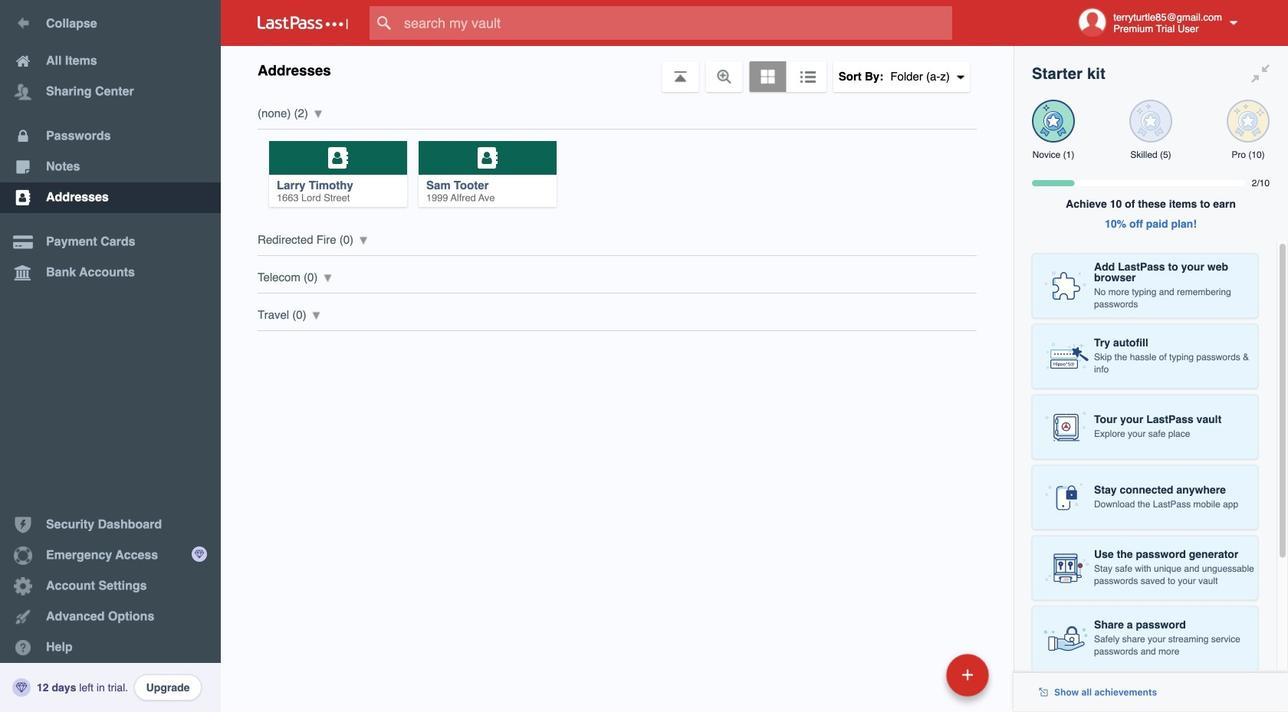 Task type: locate. For each thing, give the bounding box(es) containing it.
new item navigation
[[841, 650, 999, 713]]

vault options navigation
[[221, 46, 1014, 92]]

main navigation navigation
[[0, 0, 221, 713]]

search my vault text field
[[370, 6, 983, 40]]



Task type: describe. For each thing, give the bounding box(es) containing it.
new item element
[[841, 654, 995, 697]]

lastpass image
[[258, 16, 348, 30]]

Search search field
[[370, 6, 983, 40]]



Task type: vqa. For each thing, say whether or not it's contained in the screenshot.
dialog
no



